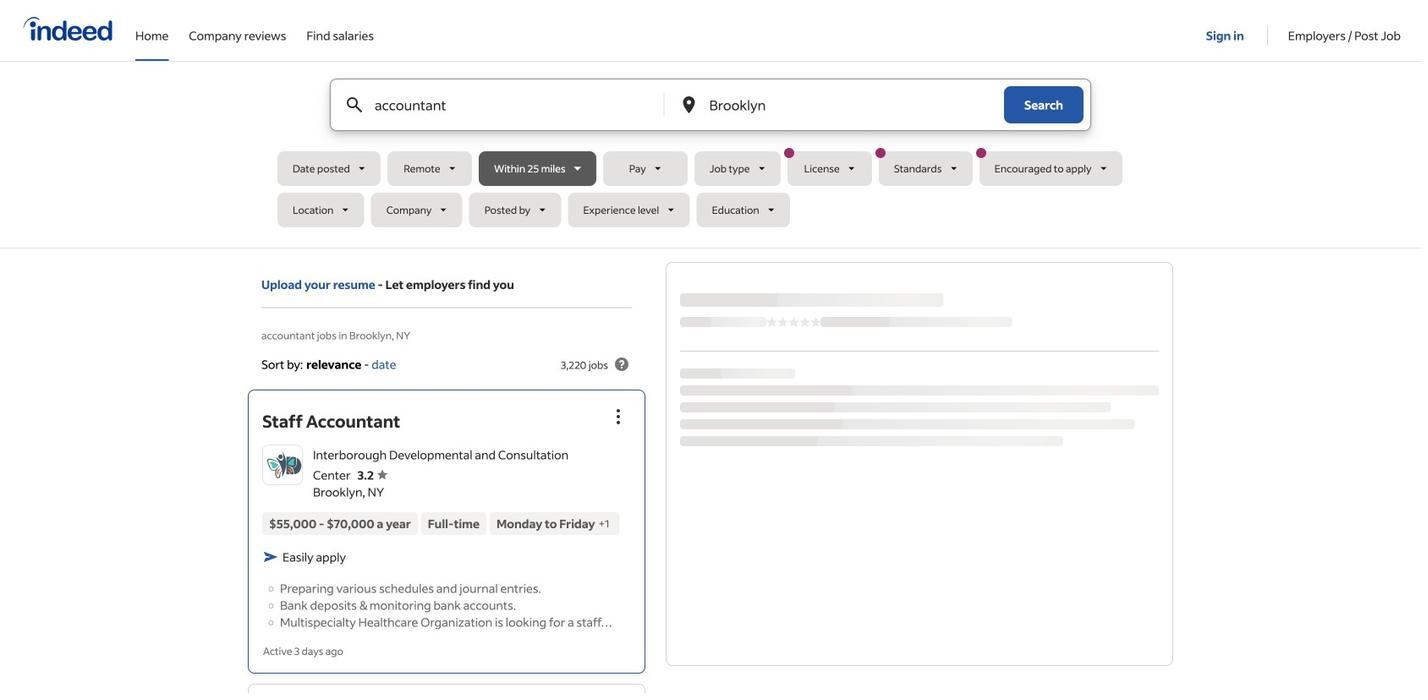 Task type: locate. For each thing, give the bounding box(es) containing it.
search: Job title, keywords, or company text field
[[371, 80, 636, 130]]

3.2 out of five stars rating image
[[357, 468, 388, 483]]

help icon image
[[612, 355, 632, 375]]

None search field
[[278, 79, 1144, 234]]

Edit location text field
[[706, 80, 970, 130]]



Task type: describe. For each thing, give the bounding box(es) containing it.
company logo image
[[263, 446, 302, 485]]

job actions for staff accountant is collapsed image
[[608, 407, 629, 427]]



Task type: vqa. For each thing, say whether or not it's contained in the screenshot.
Job actions for Delivery Drivers Wanted! 401k/Health Insurance/Tuition/PTO is collapsed IMAGE
no



